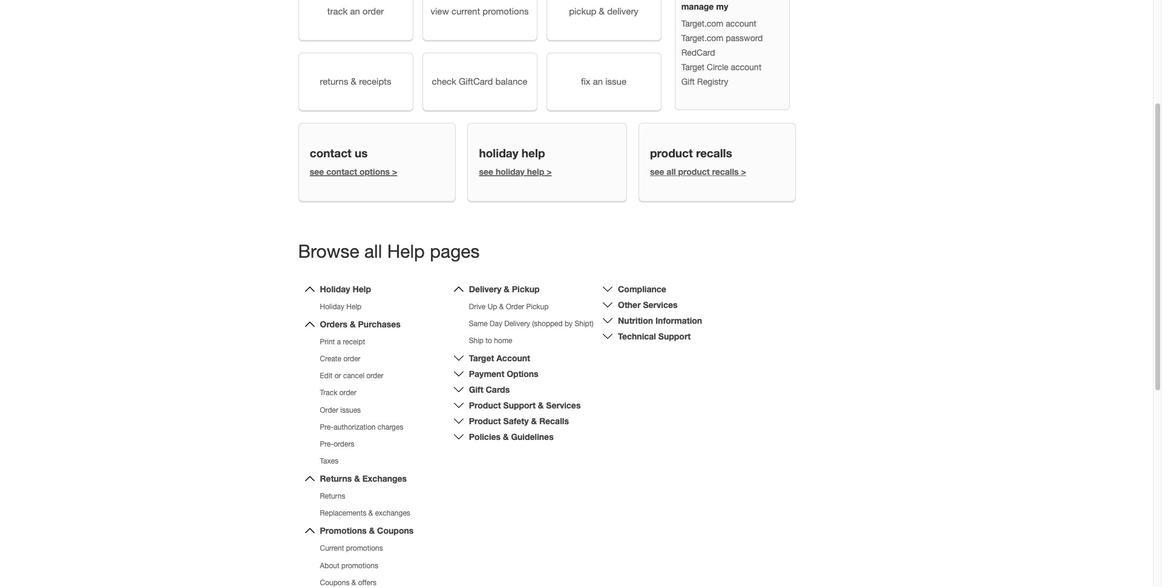 Task type: vqa. For each thing, say whether or not it's contained in the screenshot.
Cell phone carrier copyright
no



Task type: describe. For each thing, give the bounding box(es) containing it.
0 vertical spatial promotions
[[483, 6, 529, 17]]

create order
[[320, 355, 361, 363]]

order up edit or cancel order link
[[344, 355, 361, 363]]

guidelines
[[511, 432, 554, 442]]

returns & exchanges link
[[320, 474, 407, 484]]

pre-authorization charges link
[[320, 423, 404, 432]]

print a receipt
[[320, 338, 365, 346]]

ship to home link
[[469, 337, 513, 345]]

safety
[[504, 416, 529, 426]]

target circle account link
[[682, 62, 762, 72]]

pages
[[430, 240, 480, 262]]

delivery & pickup link
[[469, 284, 540, 294]]

purchases
[[358, 319, 401, 329]]

options
[[360, 166, 390, 177]]

> for us
[[392, 166, 397, 177]]

& for policies & guidelines
[[503, 432, 509, 442]]

see holiday help >
[[479, 166, 552, 177]]

delivery & pickup
[[469, 284, 540, 294]]

0 vertical spatial coupons
[[377, 526, 414, 536]]

other
[[618, 300, 641, 310]]

product recalls
[[650, 146, 733, 160]]

exchanges
[[363, 474, 407, 484]]

& for orders & purchases
[[350, 319, 356, 329]]

about
[[320, 562, 340, 570]]

0 vertical spatial contact
[[310, 146, 352, 160]]

up
[[488, 303, 497, 311]]

2 target.com from the top
[[682, 33, 724, 43]]

& up recalls
[[538, 400, 544, 411]]

target inside target.com account target.com password redcard target circle account gift registry
[[682, 62, 705, 72]]

fix an issue link
[[547, 53, 662, 111]]

0 horizontal spatial services
[[546, 400, 581, 411]]

1 horizontal spatial services
[[643, 300, 678, 310]]

& for returns & receipts
[[351, 77, 357, 87]]

an for track
[[350, 6, 360, 17]]

2 holiday help link from the top
[[320, 303, 362, 311]]

target account link
[[469, 353, 530, 364]]

gift inside target.com account target.com password redcard target circle account gift registry
[[682, 77, 695, 86]]

0 vertical spatial holiday
[[479, 146, 519, 160]]

1 holiday help from the top
[[320, 284, 371, 294]]

1 vertical spatial help
[[527, 166, 545, 177]]

technical support
[[618, 331, 691, 341]]

balance
[[496, 77, 528, 87]]

information
[[656, 315, 703, 326]]

target account
[[469, 353, 530, 364]]

pre-orders link
[[320, 440, 354, 449]]

pickup & delivery
[[569, 6, 639, 17]]

& for coupons & offers
[[352, 579, 356, 587]]

all for see
[[667, 166, 676, 177]]

1 vertical spatial account
[[731, 62, 762, 72]]

3 > from the left
[[741, 166, 747, 177]]

1 horizontal spatial delivery
[[505, 320, 530, 328]]

returns
[[320, 77, 348, 87]]

edit
[[320, 372, 333, 380]]

browse all help pages
[[298, 240, 480, 262]]

gift cards link
[[469, 385, 510, 395]]

pre-orders
[[320, 440, 354, 449]]

home
[[494, 337, 513, 345]]

manage
[[682, 1, 714, 12]]

payment options
[[469, 369, 539, 379]]

1 target.com from the top
[[682, 19, 724, 28]]

order right cancel
[[367, 372, 384, 380]]

3 see from the left
[[650, 166, 665, 177]]

other services
[[618, 300, 678, 310]]

orders
[[334, 440, 354, 449]]

edit or cancel order link
[[320, 372, 384, 380]]

1 holiday from the top
[[320, 284, 350, 294]]

track
[[320, 389, 338, 398]]

policies & guidelines
[[469, 432, 554, 442]]

ship to home
[[469, 337, 513, 345]]

nutrition information link
[[618, 315, 703, 326]]

see for contact us
[[310, 166, 324, 177]]

taxes link
[[320, 457, 339, 466]]

order issues
[[320, 406, 361, 415]]

2 holiday from the top
[[320, 303, 345, 311]]

create order link
[[320, 355, 361, 363]]

browse
[[298, 240, 359, 262]]

about promotions
[[320, 562, 378, 570]]

see contact options > link
[[310, 166, 397, 177]]

coupons & offers link
[[320, 579, 377, 587]]

current
[[452, 6, 480, 17]]

view current promotions link
[[422, 0, 537, 41]]

0 horizontal spatial gift
[[469, 385, 484, 395]]

0 vertical spatial delivery
[[469, 284, 502, 294]]

or
[[335, 372, 341, 380]]

coupons & offers
[[320, 579, 377, 587]]

options
[[507, 369, 539, 379]]

policies
[[469, 432, 501, 442]]

other services link
[[618, 300, 678, 310]]

redcard link
[[682, 48, 715, 57]]

receipts
[[359, 77, 392, 87]]

current promotions link
[[320, 545, 383, 553]]

shipt)
[[575, 320, 594, 328]]

payment options link
[[469, 369, 539, 379]]

0 vertical spatial pickup
[[512, 284, 540, 294]]

current promotions
[[320, 545, 383, 553]]

& for promotions & coupons
[[369, 526, 375, 536]]



Task type: locate. For each thing, give the bounding box(es) containing it.
see down product recalls
[[650, 166, 665, 177]]

compliance link
[[618, 284, 667, 294]]

1 pre- from the top
[[320, 423, 334, 432]]

1 horizontal spatial all
[[667, 166, 676, 177]]

view current promotions
[[431, 6, 529, 17]]

see down holiday help
[[479, 166, 494, 177]]

& for pickup & delivery
[[599, 6, 605, 17]]

compliance
[[618, 284, 667, 294]]

1 horizontal spatial >
[[547, 166, 552, 177]]

technical support link
[[618, 331, 691, 341]]

issue
[[606, 77, 627, 87]]

1 vertical spatial product
[[679, 166, 710, 177]]

target up payment
[[469, 353, 494, 364]]

redcard
[[682, 48, 715, 57]]

1 vertical spatial product
[[469, 416, 501, 426]]

promotions right the current
[[483, 6, 529, 17]]

services up recalls
[[546, 400, 581, 411]]

0 vertical spatial all
[[667, 166, 676, 177]]

exchanges
[[375, 509, 410, 518]]

1 vertical spatial target
[[469, 353, 494, 364]]

gift cards
[[469, 385, 510, 395]]

2 returns from the top
[[320, 492, 345, 501]]

2 horizontal spatial see
[[650, 166, 665, 177]]

0 horizontal spatial an
[[350, 6, 360, 17]]

1 horizontal spatial gift
[[682, 77, 695, 86]]

& right returns
[[351, 77, 357, 87]]

pickup
[[569, 6, 597, 17]]

> for help
[[547, 166, 552, 177]]

0 horizontal spatial delivery
[[469, 284, 502, 294]]

0 horizontal spatial coupons
[[320, 579, 350, 587]]

giftcard
[[459, 77, 493, 87]]

1 see from the left
[[310, 166, 324, 177]]

support for product
[[504, 400, 536, 411]]

order down track
[[320, 406, 338, 415]]

services up nutrition information link
[[643, 300, 678, 310]]

2 see from the left
[[479, 166, 494, 177]]

promotions down promotions & coupons link on the left bottom of page
[[346, 545, 383, 553]]

2 vertical spatial help
[[347, 303, 362, 311]]

coupons down the about
[[320, 579, 350, 587]]

0 vertical spatial support
[[659, 331, 691, 341]]

account
[[726, 19, 757, 28], [731, 62, 762, 72]]

gift left registry on the right top
[[682, 77, 695, 86]]

0 vertical spatial help
[[387, 240, 425, 262]]

product for product safety & recalls
[[469, 416, 501, 426]]

0 vertical spatial product
[[650, 146, 693, 160]]

support for technical
[[659, 331, 691, 341]]

gift down payment
[[469, 385, 484, 395]]

& up drive up & order pickup
[[504, 284, 510, 294]]

holiday help
[[320, 284, 371, 294], [320, 303, 362, 311]]

1 horizontal spatial coupons
[[377, 526, 414, 536]]

circle
[[707, 62, 729, 72]]

1 horizontal spatial support
[[659, 331, 691, 341]]

see all product recalls > link
[[650, 166, 747, 177]]

1 vertical spatial holiday help link
[[320, 303, 362, 311]]

product down gift cards link
[[469, 400, 501, 411]]

0 vertical spatial target
[[682, 62, 705, 72]]

gift
[[682, 77, 695, 86], [469, 385, 484, 395]]

& left offers
[[352, 579, 356, 587]]

an right the fix at the top of the page
[[593, 77, 603, 87]]

1 horizontal spatial order
[[506, 303, 524, 311]]

0 horizontal spatial see
[[310, 166, 324, 177]]

1 vertical spatial holiday
[[496, 166, 525, 177]]

recalls up see all product recalls >
[[696, 146, 733, 160]]

coupons down exchanges
[[377, 526, 414, 536]]

track an order link
[[298, 0, 413, 41]]

& up promotions & coupons link on the left bottom of page
[[369, 509, 373, 518]]

returns up returns "link"
[[320, 474, 352, 484]]

returns for returns & exchanges
[[320, 474, 352, 484]]

issues
[[340, 406, 361, 415]]

2 product from the top
[[469, 416, 501, 426]]

2 horizontal spatial >
[[741, 166, 747, 177]]

all for browse
[[364, 240, 382, 262]]

account up password
[[726, 19, 757, 28]]

1 vertical spatial pre-
[[320, 440, 334, 449]]

1 vertical spatial support
[[504, 400, 536, 411]]

an for fix
[[593, 77, 603, 87]]

product safety & recalls link
[[469, 416, 569, 426]]

help up orders & purchases link on the left bottom
[[347, 303, 362, 311]]

help up orders & purchases
[[353, 284, 371, 294]]

contact us
[[310, 146, 368, 160]]

current
[[320, 545, 344, 553]]

contact down contact us
[[327, 166, 357, 177]]

0 vertical spatial target.com
[[682, 19, 724, 28]]

policies & guidelines link
[[469, 432, 554, 442]]

see for holiday help
[[479, 166, 494, 177]]

1 vertical spatial all
[[364, 240, 382, 262]]

see contact options >
[[310, 166, 397, 177]]

1 horizontal spatial target
[[682, 62, 705, 72]]

1 vertical spatial target.com
[[682, 33, 724, 43]]

product up policies
[[469, 416, 501, 426]]

pickup up drive up & order pickup
[[512, 284, 540, 294]]

1 vertical spatial delivery
[[505, 320, 530, 328]]

contact
[[310, 146, 352, 160], [327, 166, 357, 177]]

account right circle
[[731, 62, 762, 72]]

1 vertical spatial coupons
[[320, 579, 350, 587]]

1 vertical spatial returns
[[320, 492, 345, 501]]

& for delivery & pickup
[[504, 284, 510, 294]]

1 vertical spatial pickup
[[526, 303, 549, 311]]

support up "product safety & recalls"
[[504, 400, 536, 411]]

holiday up see holiday help > link at the left
[[479, 146, 519, 160]]

orders & purchases
[[320, 319, 401, 329]]

promotions for current promotions
[[346, 545, 383, 553]]

returns & receipts link
[[298, 53, 413, 111]]

see all product recalls >
[[650, 166, 747, 177]]

promotions for about promotions
[[342, 562, 378, 570]]

my
[[717, 1, 729, 12]]

promotions & coupons
[[320, 526, 414, 536]]

product safety & recalls
[[469, 416, 569, 426]]

holiday help
[[479, 146, 545, 160]]

1 vertical spatial contact
[[327, 166, 357, 177]]

see down contact us
[[310, 166, 324, 177]]

product support & services
[[469, 400, 581, 411]]

check
[[432, 77, 457, 87]]

check giftcard balance
[[432, 77, 528, 87]]

1 vertical spatial order
[[320, 406, 338, 415]]

delivery
[[608, 6, 639, 17]]

2 vertical spatial promotions
[[342, 562, 378, 570]]

0 vertical spatial help
[[522, 146, 545, 160]]

to
[[486, 337, 492, 345]]

password
[[726, 33, 763, 43]]

delivery up up
[[469, 284, 502, 294]]

all
[[667, 166, 676, 177], [364, 240, 382, 262]]

print a receipt link
[[320, 338, 365, 346]]

product up see all product recalls >
[[650, 146, 693, 160]]

technical
[[618, 331, 656, 341]]

returns for returns "link"
[[320, 492, 345, 501]]

track
[[327, 6, 348, 17]]

day
[[490, 320, 503, 328]]

product
[[469, 400, 501, 411], [469, 416, 501, 426]]

1 vertical spatial help
[[353, 284, 371, 294]]

target.com account target.com password redcard target circle account gift registry
[[682, 19, 763, 86]]

pre- for authorization
[[320, 423, 334, 432]]

1 product from the top
[[469, 400, 501, 411]]

manage my
[[682, 1, 729, 12]]

0 vertical spatial holiday help
[[320, 284, 371, 294]]

& up guidelines
[[531, 416, 537, 426]]

pickup up same day delivery (shopped by shipt)
[[526, 303, 549, 311]]

& down safety
[[503, 432, 509, 442]]

0 vertical spatial returns
[[320, 474, 352, 484]]

order down delivery & pickup link at the left
[[506, 303, 524, 311]]

0 vertical spatial account
[[726, 19, 757, 28]]

order right track
[[363, 6, 384, 17]]

2 > from the left
[[547, 166, 552, 177]]

replacements & exchanges link
[[320, 509, 410, 518]]

help up see holiday help > link at the left
[[522, 146, 545, 160]]

& for replacements & exchanges
[[369, 509, 373, 518]]

0 vertical spatial order
[[506, 303, 524, 311]]

product for product support & services
[[469, 400, 501, 411]]

product
[[650, 146, 693, 160], [679, 166, 710, 177]]

& up receipt
[[350, 319, 356, 329]]

1 vertical spatial gift
[[469, 385, 484, 395]]

product support & services link
[[469, 400, 581, 411]]

returns up replacements at the left of the page
[[320, 492, 345, 501]]

orders & purchases link
[[320, 319, 401, 329]]

fix
[[581, 77, 591, 87]]

pre- up taxes
[[320, 440, 334, 449]]

1 horizontal spatial see
[[479, 166, 494, 177]]

(shopped
[[532, 320, 563, 328]]

product down product recalls
[[679, 166, 710, 177]]

1 horizontal spatial an
[[593, 77, 603, 87]]

all down product recalls
[[667, 166, 676, 177]]

& right up
[[499, 303, 504, 311]]

contact up see contact options > link
[[310, 146, 352, 160]]

1 vertical spatial services
[[546, 400, 581, 411]]

nutrition information
[[618, 315, 703, 326]]

payment
[[469, 369, 505, 379]]

same day delivery (shopped by shipt) link
[[469, 320, 594, 328]]

help
[[522, 146, 545, 160], [527, 166, 545, 177]]

a
[[337, 338, 341, 346]]

ship
[[469, 337, 484, 345]]

an right track
[[350, 6, 360, 17]]

1 > from the left
[[392, 166, 397, 177]]

1 returns from the top
[[320, 474, 352, 484]]

0 vertical spatial services
[[643, 300, 678, 310]]

drive up & order pickup link
[[469, 303, 549, 311]]

0 horizontal spatial support
[[504, 400, 536, 411]]

0 horizontal spatial >
[[392, 166, 397, 177]]

all right 'browse'
[[364, 240, 382, 262]]

recalls
[[540, 416, 569, 426]]

registry
[[698, 77, 729, 86]]

& left 'exchanges'
[[354, 474, 360, 484]]

view
[[431, 6, 449, 17]]

order up issues
[[340, 389, 357, 398]]

pre- up pre-orders
[[320, 423, 334, 432]]

1 holiday help link from the top
[[320, 284, 371, 294]]

1 vertical spatial holiday help
[[320, 303, 362, 311]]

holiday
[[479, 146, 519, 160], [496, 166, 525, 177]]

print
[[320, 338, 335, 346]]

drive up & order pickup
[[469, 303, 549, 311]]

0 vertical spatial holiday help link
[[320, 284, 371, 294]]

support
[[659, 331, 691, 341], [504, 400, 536, 411]]

track an order
[[327, 6, 384, 17]]

recalls down product recalls
[[712, 166, 739, 177]]

& right pickup
[[599, 6, 605, 17]]

target.com password link
[[682, 33, 763, 43]]

holiday
[[320, 284, 350, 294], [320, 303, 345, 311]]

same day delivery (shopped by shipt)
[[469, 320, 594, 328]]

returns link
[[320, 492, 345, 501]]

target
[[682, 62, 705, 72], [469, 353, 494, 364]]

help left pages
[[387, 240, 425, 262]]

1 vertical spatial promotions
[[346, 545, 383, 553]]

pre- for orders
[[320, 440, 334, 449]]

delivery down drive up & order pickup link
[[505, 320, 530, 328]]

support down "information"
[[659, 331, 691, 341]]

holiday down holiday help
[[496, 166, 525, 177]]

0 horizontal spatial order
[[320, 406, 338, 415]]

& for returns & exchanges
[[354, 474, 360, 484]]

1 vertical spatial an
[[593, 77, 603, 87]]

target down redcard
[[682, 62, 705, 72]]

0 vertical spatial holiday
[[320, 284, 350, 294]]

0 vertical spatial an
[[350, 6, 360, 17]]

create
[[320, 355, 342, 363]]

target.com up redcard
[[682, 33, 724, 43]]

check giftcard balance link
[[422, 53, 537, 111]]

charges
[[378, 423, 404, 432]]

& down replacements & exchanges link on the left bottom of the page
[[369, 526, 375, 536]]

1 vertical spatial holiday
[[320, 303, 345, 311]]

fix an issue
[[581, 77, 627, 87]]

2 holiday help from the top
[[320, 303, 362, 311]]

promotions
[[320, 526, 367, 536]]

0 vertical spatial pre-
[[320, 423, 334, 432]]

us
[[355, 146, 368, 160]]

0 horizontal spatial target
[[469, 353, 494, 364]]

2 pre- from the top
[[320, 440, 334, 449]]

order
[[506, 303, 524, 311], [320, 406, 338, 415]]

replacements
[[320, 509, 367, 518]]

order inside track an order link
[[363, 6, 384, 17]]

0 vertical spatial gift
[[682, 77, 695, 86]]

0 vertical spatial product
[[469, 400, 501, 411]]

help down holiday help
[[527, 166, 545, 177]]

target.com down manage my
[[682, 19, 724, 28]]

1 vertical spatial recalls
[[712, 166, 739, 177]]

0 vertical spatial recalls
[[696, 146, 733, 160]]

pre-authorization charges
[[320, 423, 404, 432]]

promotions up offers
[[342, 562, 378, 570]]

0 horizontal spatial all
[[364, 240, 382, 262]]



